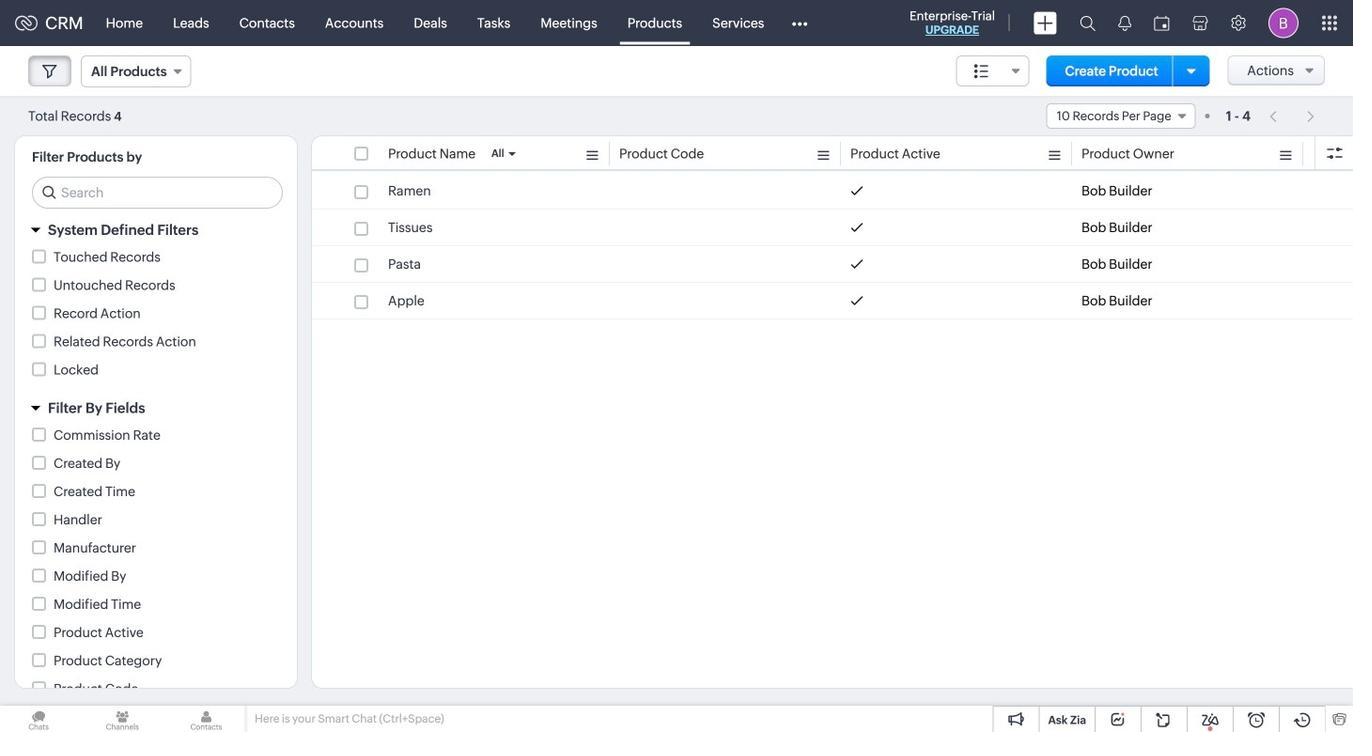 Task type: vqa. For each thing, say whether or not it's contained in the screenshot.
Profile Element
yes



Task type: describe. For each thing, give the bounding box(es) containing it.
size image
[[974, 63, 989, 80]]

channels image
[[84, 706, 161, 732]]

logo image
[[15, 16, 38, 31]]

create menu element
[[1023, 0, 1069, 46]]

Search text field
[[33, 178, 282, 208]]

calendar image
[[1154, 16, 1170, 31]]



Task type: locate. For each thing, give the bounding box(es) containing it.
Other Modules field
[[780, 8, 820, 38]]

create menu image
[[1034, 12, 1057, 34]]

none field size
[[956, 55, 1030, 86]]

profile element
[[1258, 0, 1310, 46]]

search image
[[1080, 15, 1096, 31]]

navigation
[[1261, 102, 1325, 130]]

None field
[[81, 55, 191, 87], [956, 55, 1030, 86], [1047, 103, 1196, 129], [81, 55, 191, 87], [1047, 103, 1196, 129]]

profile image
[[1269, 8, 1299, 38]]

chats image
[[0, 706, 77, 732]]

signals element
[[1107, 0, 1143, 46]]

signals image
[[1118, 15, 1132, 31]]

contacts image
[[168, 706, 245, 732]]

row group
[[312, 173, 1353, 320]]

search element
[[1069, 0, 1107, 46]]



